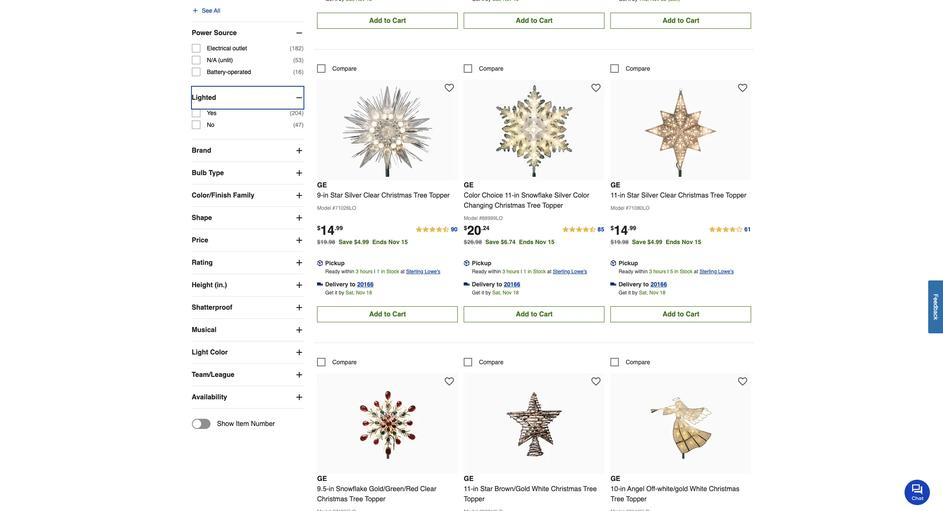 Task type: vqa. For each thing, say whether or not it's contained in the screenshot.
the Cart button
no



Task type: describe. For each thing, give the bounding box(es) containing it.
lowe's for 20166 button corresponding to truck filled image sterling lowe's button
[[719, 268, 734, 274]]

bulb type button
[[192, 162, 304, 184]]

clear for 11-in star silver clear christmas tree topper
[[661, 191, 677, 199]]

18 for truck filled icon associated with pickup image
[[514, 290, 519, 296]]

10-
[[611, 485, 621, 493]]

) for ( 204 )
[[302, 110, 304, 116]]

20166 button for truck filled image
[[651, 280, 668, 288]]

61
[[745, 226, 752, 233]]

bulb
[[192, 169, 207, 177]]

show item number element
[[192, 419, 275, 429]]

no
[[207, 121, 215, 128]]

11- for ge 11-in star silver clear christmas tree topper
[[611, 191, 620, 199]]

(unlit)
[[218, 57, 233, 63]]

truck filled image for pickup icon corresponding to ready within 3 hours | 1 in stock at sterling lowe's
[[317, 281, 323, 287]]

ge 11-in star brown/gold white christmas tree topper image
[[488, 377, 581, 470]]

ge 9.5-in snowflake gold/green/red clear christmas tree topper
[[317, 475, 437, 503]]

pickup image for ready within 3 hours | 1 in stock at sterling lowe's
[[317, 260, 323, 266]]

sterling for 20166 button for truck filled icon associated with pickup image
[[553, 268, 571, 274]]

snowflake inside the "ge 9.5-in snowflake gold/green/red clear christmas tree topper"
[[336, 485, 367, 493]]

height (in.) button
[[192, 274, 304, 296]]

at for ready within 3 hours | 5 in stock at sterling lowe's pickup icon
[[694, 268, 699, 274]]

height
[[192, 281, 213, 289]]

# for 9-
[[333, 205, 335, 211]]

sterling for 20166 button corresponding to truck filled image
[[700, 268, 717, 274]]

price button
[[192, 229, 304, 251]]

topper for ge 9.5-in snowflake gold/green/red clear christmas tree topper
[[365, 495, 386, 503]]

minus image
[[295, 29, 304, 37]]

ready within 3 hours | 1 in stock at sterling lowe's for 20166 button related to truck filled icon associated with pickup icon corresponding to ready within 3 hours | 1 in stock at sterling lowe's
[[326, 268, 441, 274]]

lighted
[[192, 94, 216, 101]]

( 16 )
[[293, 68, 304, 75]]

53
[[295, 57, 302, 63]]

silver for 9-
[[345, 191, 362, 199]]

see
[[202, 7, 213, 14]]

show
[[217, 420, 234, 428]]

christmas inside ge color choice 11-in snowflake silver color changing christmas tree topper
[[495, 202, 526, 209]]

61 button
[[709, 224, 752, 235]]

show item number
[[217, 420, 275, 428]]

topper for ge 11-in star brown/gold white christmas tree topper
[[464, 495, 485, 503]]

ge 10-in angel off-white/gold white christmas tree topper
[[611, 475, 740, 503]]

topper inside ge 10-in angel off-white/gold white christmas tree topper
[[627, 495, 647, 503]]

team/league button
[[192, 364, 304, 386]]

1001168998 element
[[317, 64, 357, 73]]

all
[[214, 7, 220, 14]]

ends nov 15 element for 61
[[666, 238, 705, 245]]

( 182 )
[[290, 45, 304, 52]]

$ 20 .24
[[464, 223, 490, 238]]

16
[[295, 68, 302, 75]]

within for 20166 button related to truck filled icon associated with pickup icon corresponding to ready within 3 hours | 1 in stock at sterling lowe's
[[342, 268, 355, 274]]

height (in.)
[[192, 281, 227, 289]]

f e e d b a c k
[[933, 294, 940, 320]]

actual price $20.24 element
[[464, 223, 490, 238]]

$19.98 for 61
[[611, 238, 629, 245]]

power source button
[[192, 22, 304, 44]]

brown/gold
[[495, 485, 530, 493]]

save for 61
[[633, 238, 646, 245]]

source
[[214, 29, 237, 37]]

by for 20166 button for truck filled icon associated with pickup image
[[486, 290, 491, 296]]

save for 90
[[339, 238, 353, 245]]

compare for '1000110799' element
[[626, 65, 651, 72]]

it for pickup image
[[482, 290, 485, 296]]

hours for pickup icon corresponding to ready within 3 hours | 1 in stock at sterling lowe's
[[360, 268, 373, 274]]

stock for pickup image
[[534, 268, 546, 274]]

topper inside ge color choice 11-in snowflake silver color changing christmas tree topper
[[543, 202, 563, 209]]

color/finish
[[192, 192, 231, 199]]

5
[[671, 268, 674, 274]]

14 for 61
[[614, 223, 629, 238]]

71026lo
[[335, 205, 356, 211]]

ends nov 15 element for 90
[[373, 238, 412, 245]]

9-
[[317, 191, 323, 199]]

sterling lowe's button for 20166 button related to truck filled icon associated with pickup icon corresponding to ready within 3 hours | 1 in stock at sterling lowe's
[[406, 267, 441, 276]]

silver inside ge color choice 11-in snowflake silver color changing christmas tree topper
[[555, 191, 572, 199]]

compare for 5014121673 "element"
[[626, 359, 651, 365]]

11- for ge 11-in star brown/gold white christmas tree topper
[[464, 485, 474, 493]]

( for 53
[[293, 57, 295, 63]]

tree for ge 9.5-in snowflake gold/green/red clear christmas tree topper
[[350, 495, 363, 503]]

3 for 20166 button corresponding to truck filled image
[[650, 268, 653, 274]]

off-
[[647, 485, 658, 493]]

sat, for pickup image
[[493, 290, 502, 296]]

compare for the 1001168998 "element"
[[333, 65, 357, 72]]

christmas inside ge 10-in angel off-white/gold white christmas tree topper
[[710, 485, 740, 493]]

in inside ge 9-in star silver clear christmas tree topper
[[323, 191, 329, 199]]

.99 for 90
[[335, 224, 343, 231]]

power source
[[192, 29, 237, 37]]

was price $26.98 element
[[464, 236, 486, 245]]

color for ge color choice 11-in snowflake silver color changing christmas tree topper
[[464, 191, 480, 199]]

sat, for ready within 3 hours | 5 in stock at sterling lowe's pickup icon
[[640, 290, 649, 296]]

18 for truck filled image
[[660, 290, 666, 296]]

in inside ge color choice 11-in snowflake silver color changing christmas tree topper
[[515, 191, 520, 199]]

tree inside ge color choice 11-in snowflake silver color changing christmas tree topper
[[527, 202, 541, 209]]

( for 182
[[290, 45, 292, 52]]

| for pickup image
[[521, 268, 523, 274]]

pickup image for ready within 3 hours | 5 in stock at sterling lowe's
[[611, 260, 617, 266]]

hours for ready within 3 hours | 5 in stock at sterling lowe's pickup icon
[[654, 268, 667, 274]]

christmas for ge 9-in star silver clear christmas tree topper
[[382, 191, 412, 199]]

204
[[292, 110, 302, 116]]

$6.74
[[501, 238, 516, 245]]

actual price $14.99 element for 90
[[317, 223, 343, 238]]

model for color choice 11-in snowflake silver color changing christmas tree topper
[[464, 215, 478, 221]]

$4.99 for 61
[[648, 238, 663, 245]]

c
[[933, 314, 940, 317]]

n/a (unlit)
[[207, 57, 233, 63]]

1 for pickup icon corresponding to ready within 3 hours | 1 in stock at sterling lowe's
[[377, 268, 380, 274]]

price
[[192, 236, 208, 244]]

see all
[[202, 7, 220, 14]]

compare for the 5014121669 element
[[479, 359, 504, 365]]

d
[[933, 304, 940, 307]]

model for 11-in star silver clear christmas tree topper
[[611, 205, 625, 211]]

k
[[933, 317, 940, 320]]

ge for ge 9-in star silver clear christmas tree topper
[[317, 181, 327, 189]]

shape
[[192, 214, 212, 222]]

battery-
[[207, 68, 228, 75]]

.24
[[482, 224, 490, 231]]

14 for 90
[[321, 223, 335, 238]]

heart outline image
[[592, 377, 601, 386]]

availability button
[[192, 386, 304, 408]]

light color
[[192, 349, 228, 356]]

182
[[292, 45, 302, 52]]

plus image for shape
[[295, 214, 304, 222]]

ge 11-in star silver clear christmas tree topper
[[611, 181, 747, 199]]

ge 9.5-in snowflake gold/green/red clear christmas tree topper image
[[341, 377, 434, 470]]

star for 9-in star silver clear christmas tree topper
[[331, 191, 343, 199]]

11- inside ge color choice 11-in snowflake silver color changing christmas tree topper
[[505, 191, 515, 199]]

model # 88999lo
[[464, 215, 503, 221]]

minus image
[[295, 93, 304, 102]]

actual price $14.99 element for 61
[[611, 223, 637, 238]]

ready within 3 hours | 5 in stock at sterling lowe's
[[619, 268, 734, 274]]

by for 20166 button related to truck filled icon associated with pickup icon corresponding to ready within 3 hours | 1 in stock at sterling lowe's
[[339, 290, 344, 296]]

15 for 85
[[548, 238, 555, 245]]

brand button
[[192, 140, 304, 162]]

type
[[209, 169, 224, 177]]

gold/green/red
[[369, 485, 419, 493]]

color/finish family button
[[192, 184, 304, 206]]

ends for 85
[[519, 238, 534, 245]]

musical
[[192, 326, 217, 334]]

15 for 90
[[402, 238, 408, 245]]

) for ( 53 )
[[302, 57, 304, 63]]

by for 20166 button corresponding to truck filled image
[[633, 290, 638, 296]]

delivery to 20166 for 20166 button corresponding to truck filled image
[[619, 281, 668, 288]]

operated
[[228, 68, 251, 75]]

plus image for bulb type
[[295, 169, 304, 177]]

at for pickup icon corresponding to ready within 3 hours | 1 in stock at sterling lowe's
[[401, 268, 405, 274]]

| for pickup icon corresponding to ready within 3 hours | 1 in stock at sterling lowe's
[[374, 268, 376, 274]]

item
[[236, 420, 249, 428]]

n/a
[[207, 57, 217, 63]]

1000110799 element
[[611, 64, 651, 73]]

plus image for rating
[[295, 258, 304, 267]]

sterling lowe's button for 20166 button corresponding to truck filled image
[[700, 267, 734, 276]]

yes
[[207, 110, 217, 116]]

1 e from the top
[[933, 297, 940, 301]]

sat, for pickup icon corresponding to ready within 3 hours | 1 in stock at sterling lowe's
[[346, 290, 355, 296]]

1000525553 element
[[464, 64, 504, 73]]

tree inside ge 10-in angel off-white/gold white christmas tree topper
[[611, 495, 625, 503]]

( 47 )
[[293, 121, 304, 128]]

( 53 )
[[293, 57, 304, 63]]

$19.98 save $4.99 ends nov 15 for 90
[[317, 238, 408, 245]]

stock for ready within 3 hours | 5 in stock at sterling lowe's pickup icon
[[680, 268, 693, 274]]

plus image for musical
[[295, 326, 304, 334]]

ge for ge 9.5-in snowflake gold/green/red clear christmas tree topper
[[317, 475, 327, 483]]

f e e d b a c k button
[[929, 280, 944, 333]]

battery-operated
[[207, 68, 251, 75]]

ge color choice 11-in snowflake silver color changing christmas tree topper image
[[488, 84, 581, 177]]

rating
[[192, 259, 213, 266]]

47
[[295, 121, 302, 128]]

model # 71080lo
[[611, 205, 650, 211]]

.99 for 61
[[629, 224, 637, 231]]

pickup image
[[464, 260, 470, 266]]

( for 47
[[293, 121, 295, 128]]

20166 button for truck filled icon associated with pickup icon corresponding to ready within 3 hours | 1 in stock at sterling lowe's
[[357, 280, 374, 288]]



Task type: locate. For each thing, give the bounding box(es) containing it.
) up the ( 47 )
[[302, 110, 304, 116]]

silver for 11-
[[642, 191, 659, 199]]

0 horizontal spatial savings save $4.99 element
[[339, 238, 412, 245]]

plus image
[[192, 7, 199, 14], [295, 146, 304, 155], [295, 191, 304, 200], [295, 236, 304, 244], [295, 258, 304, 267], [295, 281, 304, 289], [295, 326, 304, 334], [295, 393, 304, 401]]

electrical outlet
[[207, 45, 247, 52]]

1 horizontal spatial .99
[[629, 224, 637, 231]]

1 horizontal spatial 4.5 stars image
[[562, 224, 605, 235]]

pickup for ready within 3 hours | 5 in stock at sterling lowe's pickup icon
[[619, 260, 639, 266]]

0 horizontal spatial get it by sat, nov 18
[[326, 290, 372, 296]]

2 horizontal spatial sterling
[[700, 268, 717, 274]]

$19.98 for 90
[[317, 238, 336, 245]]

plus image inside the availability button
[[295, 393, 304, 401]]

0 horizontal spatial 20166 button
[[357, 280, 374, 288]]

1 horizontal spatial white
[[690, 485, 708, 493]]

plus image inside the rating button
[[295, 258, 304, 267]]

topper inside the "ge 9.5-in snowflake gold/green/red clear christmas tree topper"
[[365, 495, 386, 503]]

plus image inside the "light color" button
[[295, 348, 304, 357]]

88999lo
[[482, 215, 503, 221]]

tree
[[414, 191, 428, 199], [711, 191, 725, 199], [527, 202, 541, 209], [584, 485, 597, 493], [350, 495, 363, 503], [611, 495, 625, 503]]

was price $19.98 element down model # 71026lo
[[317, 236, 339, 245]]

2 ready within 3 hours | 1 in stock at sterling lowe's from the left
[[472, 268, 588, 274]]

3 3 from the left
[[650, 268, 653, 274]]

1 save from the left
[[339, 238, 353, 245]]

2 get from the left
[[472, 290, 481, 296]]

.99 down model # 71026lo
[[335, 224, 343, 231]]

ge for ge 11-in star brown/gold white christmas tree topper
[[464, 475, 474, 483]]

in inside the "ge 9.5-in snowflake gold/green/red clear christmas tree topper"
[[329, 485, 334, 493]]

2 horizontal spatial |
[[668, 268, 669, 274]]

1 horizontal spatial sterling
[[553, 268, 571, 274]]

0 horizontal spatial was price $19.98 element
[[317, 236, 339, 245]]

1 horizontal spatial save
[[486, 238, 500, 245]]

1 horizontal spatial sterling lowe's button
[[553, 267, 588, 276]]

3 save from the left
[[633, 238, 646, 245]]

1 horizontal spatial 18
[[514, 290, 519, 296]]

savings save $4.99 element for 90
[[339, 238, 412, 245]]

4.5 stars image
[[415, 224, 458, 235], [562, 224, 605, 235]]

5014121675 element
[[317, 358, 357, 366]]

ge inside ge color choice 11-in snowflake silver color changing christmas tree topper
[[464, 181, 474, 189]]

2 at from the left
[[548, 268, 552, 274]]

1 delivery from the left
[[325, 281, 349, 288]]

star up model # 71026lo
[[331, 191, 343, 199]]

0 horizontal spatial 11-
[[464, 485, 474, 493]]

2 horizontal spatial it
[[629, 290, 631, 296]]

f
[[933, 294, 940, 297]]

20166 button
[[357, 280, 374, 288], [504, 280, 521, 288], [651, 280, 668, 288]]

3 20166 from the left
[[651, 281, 668, 288]]

it for ready within 3 hours | 5 in stock at sterling lowe's pickup icon
[[629, 290, 631, 296]]

1 horizontal spatial 20166
[[504, 281, 521, 288]]

2 horizontal spatial get
[[619, 290, 627, 296]]

1 actual price $14.99 element from the left
[[317, 223, 343, 238]]

0 horizontal spatial sterling
[[406, 268, 424, 274]]

3 within from the left
[[635, 268, 648, 274]]

silver up 71080lo
[[642, 191, 659, 199]]

2 horizontal spatial delivery
[[619, 281, 642, 288]]

topper inside ge 9-in star silver clear christmas tree topper
[[429, 191, 450, 199]]

was price $19.98 element for 61
[[611, 236, 633, 245]]

ready within 3 hours | 1 in stock at sterling lowe's
[[326, 268, 441, 274], [472, 268, 588, 274]]

3 get it by sat, nov 18 from the left
[[619, 290, 666, 296]]

1 horizontal spatial sat,
[[493, 290, 502, 296]]

15 for 61
[[695, 238, 702, 245]]

get it by sat, nov 18 for 20166 button for truck filled icon associated with pickup image
[[472, 290, 519, 296]]

christmas inside ge 11-in star silver clear christmas tree topper
[[679, 191, 709, 199]]

family
[[233, 192, 255, 199]]

plus image for team/league
[[295, 371, 304, 379]]

get for truck filled icon associated with pickup icon corresponding to ready within 3 hours | 1 in stock at sterling lowe's
[[326, 290, 334, 296]]

0 horizontal spatial actual price $14.99 element
[[317, 223, 343, 238]]

1 horizontal spatial |
[[521, 268, 523, 274]]

in inside ge 10-in angel off-white/gold white christmas tree topper
[[621, 485, 626, 493]]

compare
[[333, 65, 357, 72], [479, 65, 504, 72], [626, 65, 651, 72], [333, 359, 357, 365], [479, 359, 504, 365], [626, 359, 651, 365]]

4.5 stars image containing 90
[[415, 224, 458, 235]]

model up 20
[[464, 215, 478, 221]]

topper
[[429, 191, 450, 199], [726, 191, 747, 199], [543, 202, 563, 209], [365, 495, 386, 503], [464, 495, 485, 503], [627, 495, 647, 503]]

tree for ge 11-in star brown/gold white christmas tree topper
[[584, 485, 597, 493]]

1 horizontal spatial star
[[481, 485, 493, 493]]

1 horizontal spatial $19.98
[[611, 238, 629, 245]]

20166 button for truck filled icon associated with pickup image
[[504, 280, 521, 288]]

4 stars image
[[709, 224, 752, 235]]

20166 for 20166 button for truck filled icon associated with pickup image
[[504, 281, 521, 288]]

plus image inside the bulb type button
[[295, 169, 304, 177]]

3 delivery to 20166 from the left
[[619, 281, 668, 288]]

$4.99 up ready within 3 hours | 5 in stock at sterling lowe's
[[648, 238, 663, 245]]

actual price $14.99 element
[[317, 223, 343, 238], [611, 223, 637, 238]]

) up ( 16 )
[[302, 57, 304, 63]]

lowe's down 85 button
[[572, 268, 588, 274]]

0 horizontal spatial 4.5 stars image
[[415, 224, 458, 235]]

3 silver from the left
[[642, 191, 659, 199]]

0 horizontal spatial model
[[317, 205, 331, 211]]

2 horizontal spatial 20166 button
[[651, 280, 668, 288]]

1 $ 14 .99 from the left
[[317, 223, 343, 238]]

2 horizontal spatial save
[[633, 238, 646, 245]]

$19.98 down model # 71026lo
[[317, 238, 336, 245]]

2 horizontal spatial color
[[574, 191, 590, 199]]

1 ) from the top
[[302, 45, 304, 52]]

0 horizontal spatial $19.98
[[317, 238, 336, 245]]

plus image inside height (in.) button
[[295, 281, 304, 289]]

plus image for color/finish family
[[295, 191, 304, 200]]

white inside ge 11-in star brown/gold white christmas tree topper
[[532, 485, 550, 493]]

5014121669 element
[[464, 358, 504, 366]]

2 horizontal spatial lowe's
[[719, 268, 734, 274]]

3 20166 button from the left
[[651, 280, 668, 288]]

1 20166 from the left
[[357, 281, 374, 288]]

0 horizontal spatial ready within 3 hours | 1 in stock at sterling lowe's
[[326, 268, 441, 274]]

0 horizontal spatial $19.98 save $4.99 ends nov 15
[[317, 238, 408, 245]]

2 sat, from the left
[[493, 290, 502, 296]]

compare inside the 5014121675 "element"
[[333, 359, 357, 365]]

tree inside ge 11-in star silver clear christmas tree topper
[[711, 191, 725, 199]]

1 horizontal spatial by
[[486, 290, 491, 296]]

3 sterling lowe's button from the left
[[700, 267, 734, 276]]

1 horizontal spatial get it by sat, nov 18
[[472, 290, 519, 296]]

choice
[[482, 191, 503, 199]]

3 ready from the left
[[619, 268, 634, 274]]

3 ends from the left
[[666, 238, 681, 245]]

0 horizontal spatial ends
[[373, 238, 387, 245]]

compare inside '1000110799' element
[[626, 65, 651, 72]]

angel
[[628, 485, 645, 493]]

1 horizontal spatial ends nov 15 element
[[519, 238, 558, 245]]

$ 14 .99 for 90
[[317, 223, 343, 238]]

get it by sat, nov 18 for 20166 button related to truck filled icon associated with pickup icon corresponding to ready within 3 hours | 1 in stock at sterling lowe's
[[326, 290, 372, 296]]

2 sterling lowe's button from the left
[[553, 267, 588, 276]]

1
[[377, 268, 380, 274], [524, 268, 527, 274]]

$4.99 down 71026lo at the left of the page
[[354, 238, 369, 245]]

clear inside the "ge 9.5-in snowflake gold/green/red clear christmas tree topper"
[[421, 485, 437, 493]]

clear for 9.5-in snowflake gold/green/red clear christmas tree topper
[[421, 485, 437, 493]]

$19.98 save $4.99 ends nov 15 down 71026lo at the left of the page
[[317, 238, 408, 245]]

ge inside ge 10-in angel off-white/gold white christmas tree topper
[[611, 475, 621, 483]]

1 for pickup image
[[524, 268, 527, 274]]

plus image inside price button
[[295, 236, 304, 244]]

2 pickup image from the left
[[611, 260, 617, 266]]

1 within from the left
[[342, 268, 355, 274]]

5 plus image from the top
[[295, 371, 304, 379]]

1 horizontal spatial hours
[[507, 268, 520, 274]]

0 horizontal spatial at
[[401, 268, 405, 274]]

) for ( 182 )
[[302, 45, 304, 52]]

( for 204
[[290, 110, 292, 116]]

model # 71026lo
[[317, 205, 356, 211]]

0 horizontal spatial snowflake
[[336, 485, 367, 493]]

add to cart
[[369, 17, 406, 24], [516, 17, 553, 24], [663, 17, 700, 24], [369, 310, 406, 318], [516, 310, 553, 318], [663, 310, 700, 318]]

( 204 )
[[290, 110, 304, 116]]

3 | from the left
[[668, 268, 669, 274]]

white inside ge 10-in angel off-white/gold white christmas tree topper
[[690, 485, 708, 493]]

$ down model # 71026lo
[[317, 224, 321, 231]]

1 horizontal spatial actual price $14.99 element
[[611, 223, 637, 238]]

0 horizontal spatial pickup
[[325, 260, 345, 266]]

compare inside the 1001168998 "element"
[[333, 65, 357, 72]]

actual price $14.99 element right 85
[[611, 223, 637, 238]]

( for 16
[[293, 68, 295, 75]]

sterling lowe's button for 20166 button for truck filled icon associated with pickup image
[[553, 267, 588, 276]]

2 18 from the left
[[514, 290, 519, 296]]

2 $19.98 save $4.99 ends nov 15 from the left
[[611, 238, 702, 245]]

white/gold
[[658, 485, 688, 493]]

2 plus image from the top
[[295, 214, 304, 222]]

brand
[[192, 147, 211, 154]]

savings save $6.74 element
[[486, 238, 558, 245]]

2 ends from the left
[[519, 238, 534, 245]]

1 18 from the left
[[367, 290, 372, 296]]

3 $ from the left
[[611, 224, 614, 231]]

18 for truck filled icon associated with pickup icon corresponding to ready within 3 hours | 1 in stock at sterling lowe's
[[367, 290, 372, 296]]

1 horizontal spatial at
[[548, 268, 552, 274]]

11- inside ge 11-in star silver clear christmas tree topper
[[611, 191, 620, 199]]

plus image for availability
[[295, 393, 304, 401]]

in inside ge 11-in star brown/gold white christmas tree topper
[[474, 485, 479, 493]]

color up 'changing'
[[464, 191, 480, 199]]

topper inside ge 11-in star brown/gold white christmas tree topper
[[464, 495, 485, 503]]

2 white from the left
[[690, 485, 708, 493]]

2 horizontal spatial ends nov 15 element
[[666, 238, 705, 245]]

savings save $4.99 element
[[339, 238, 412, 245], [633, 238, 705, 245]]

1 ready within 3 hours | 1 in stock at sterling lowe's from the left
[[326, 268, 441, 274]]

1 get it by sat, nov 18 from the left
[[326, 290, 372, 296]]

within
[[342, 268, 355, 274], [488, 268, 501, 274], [635, 268, 648, 274]]

1 $ from the left
[[317, 224, 321, 231]]

3 lowe's from the left
[[719, 268, 734, 274]]

2 lowe's from the left
[[572, 268, 588, 274]]

) for ( 16 )
[[302, 68, 304, 75]]

lowe's
[[425, 268, 441, 274], [572, 268, 588, 274], [719, 268, 734, 274]]

ends nov 15 element
[[373, 238, 412, 245], [519, 238, 558, 245], [666, 238, 705, 245]]

number
[[251, 420, 275, 428]]

90 button
[[415, 224, 458, 235]]

5014121673 element
[[611, 358, 651, 366]]

christmas inside ge 11-in star brown/gold white christmas tree topper
[[551, 485, 582, 493]]

$ 14 .99
[[317, 223, 343, 238], [611, 223, 637, 238]]

)
[[302, 45, 304, 52], [302, 57, 304, 63], [302, 68, 304, 75], [302, 110, 304, 116], [302, 121, 304, 128]]

0 horizontal spatial $
[[317, 224, 321, 231]]

2 $19.98 from the left
[[611, 238, 629, 245]]

save down 71080lo
[[633, 238, 646, 245]]

stock for pickup icon corresponding to ready within 3 hours | 1 in stock at sterling lowe's
[[387, 268, 399, 274]]

actual price $14.99 element down model # 71026lo
[[317, 223, 343, 238]]

star
[[331, 191, 343, 199], [628, 191, 640, 199], [481, 485, 493, 493]]

tree inside the "ge 9.5-in snowflake gold/green/red clear christmas tree topper"
[[350, 495, 363, 503]]

1 ready from the left
[[326, 268, 340, 274]]

$ for 85
[[464, 224, 468, 231]]

2 sterling from the left
[[553, 268, 571, 274]]

plus image for price
[[295, 236, 304, 244]]

save down .24
[[486, 238, 500, 245]]

e up d
[[933, 297, 940, 301]]

clear for 9-in star silver clear christmas tree topper
[[364, 191, 380, 199]]

0 horizontal spatial 14
[[321, 223, 335, 238]]

1 horizontal spatial $4.99
[[648, 238, 663, 245]]

compare inside the 5014121669 element
[[479, 359, 504, 365]]

delivery to 20166 for 20166 button related to truck filled icon associated with pickup icon corresponding to ready within 3 hours | 1 in stock at sterling lowe's
[[325, 281, 374, 288]]

0 horizontal spatial clear
[[364, 191, 380, 199]]

white right white/gold
[[690, 485, 708, 493]]

ge inside ge 11-in star silver clear christmas tree topper
[[611, 181, 621, 189]]

musical button
[[192, 319, 304, 341]]

model down 9-
[[317, 205, 331, 211]]

2 horizontal spatial at
[[694, 268, 699, 274]]

lighted button
[[192, 87, 304, 109]]

3 pickup from the left
[[619, 260, 639, 266]]

tree inside ge 11-in star brown/gold white christmas tree topper
[[584, 485, 597, 493]]

1 horizontal spatial 14
[[614, 223, 629, 238]]

$ 14 .99 down model # 71026lo
[[317, 223, 343, 238]]

1 lowe's from the left
[[425, 268, 441, 274]]

0 horizontal spatial truck filled image
[[317, 281, 323, 287]]

2 20166 button from the left
[[504, 280, 521, 288]]

topper inside ge 11-in star silver clear christmas tree topper
[[726, 191, 747, 199]]

0 horizontal spatial white
[[532, 485, 550, 493]]

model
[[317, 205, 331, 211], [611, 205, 625, 211], [464, 215, 478, 221]]

ge 9-in star silver clear christmas tree topper image
[[341, 84, 434, 177]]

1 ends from the left
[[373, 238, 387, 245]]

3 stock from the left
[[680, 268, 693, 274]]

plus image inside brand button
[[295, 146, 304, 155]]

2 horizontal spatial hours
[[654, 268, 667, 274]]

2 within from the left
[[488, 268, 501, 274]]

2 delivery to 20166 from the left
[[472, 281, 521, 288]]

2 ready from the left
[[472, 268, 487, 274]]

0 horizontal spatial stock
[[387, 268, 399, 274]]

$19.98 save $4.99 ends nov 15 up 5
[[611, 238, 702, 245]]

20166
[[357, 281, 374, 288], [504, 281, 521, 288], [651, 281, 668, 288]]

3 by from the left
[[633, 290, 638, 296]]

$26.98 save $6.74 ends nov 15
[[464, 238, 555, 245]]

85
[[598, 226, 605, 233]]

11- inside ge 11-in star brown/gold white christmas tree topper
[[464, 485, 474, 493]]

plus image inside 'shatterproof' button
[[295, 303, 304, 312]]

3 it from the left
[[629, 290, 631, 296]]

clear inside ge 11-in star silver clear christmas tree topper
[[661, 191, 677, 199]]

christmas inside ge 9-in star silver clear christmas tree topper
[[382, 191, 412, 199]]

to
[[384, 17, 391, 24], [531, 17, 538, 24], [678, 17, 685, 24], [350, 281, 356, 288], [497, 281, 503, 288], [644, 281, 649, 288], [384, 310, 391, 318], [531, 310, 538, 318], [678, 310, 685, 318]]

ends for 90
[[373, 238, 387, 245]]

get it by sat, nov 18
[[326, 290, 372, 296], [472, 290, 519, 296], [619, 290, 666, 296]]

1 by from the left
[[339, 290, 344, 296]]

ge color choice 11-in snowflake silver color changing christmas tree topper
[[464, 181, 590, 209]]

ends nov 15 element for 85
[[519, 238, 558, 245]]

christmas for ge 11-in star brown/gold white christmas tree topper
[[551, 485, 582, 493]]

20
[[468, 223, 482, 238]]

$4.99 for 90
[[354, 238, 369, 245]]

sterling
[[406, 268, 424, 274], [553, 268, 571, 274], [700, 268, 717, 274]]

ready for pickup image
[[472, 268, 487, 274]]

2 savings save $4.99 element from the left
[[633, 238, 705, 245]]

color inside the "light color" button
[[210, 349, 228, 356]]

18
[[367, 290, 372, 296], [514, 290, 519, 296], [660, 290, 666, 296]]

delivery
[[325, 281, 349, 288], [472, 281, 495, 288], [619, 281, 642, 288]]

2 horizontal spatial $
[[611, 224, 614, 231]]

ge inside ge 9-in star silver clear christmas tree topper
[[317, 181, 327, 189]]

sat,
[[346, 290, 355, 296], [493, 290, 502, 296], [640, 290, 649, 296]]

2 horizontal spatial ends
[[666, 238, 681, 245]]

0 horizontal spatial within
[[342, 268, 355, 274]]

) up 53
[[302, 45, 304, 52]]

1 horizontal spatial 20166 button
[[504, 280, 521, 288]]

compare inside 5014121673 "element"
[[626, 359, 651, 365]]

availability
[[192, 393, 227, 401]]

color
[[464, 191, 480, 199], [574, 191, 590, 199], [210, 349, 228, 356]]

plus image inside see all button
[[192, 7, 199, 14]]

snowflake inside ge color choice 11-in snowflake silver color changing christmas tree topper
[[522, 191, 553, 199]]

compare for the 5014121675 "element"
[[333, 359, 357, 365]]

$19.98 down model # 71080lo
[[611, 238, 629, 245]]

ge for ge 11-in star silver clear christmas tree topper
[[611, 181, 621, 189]]

1 20166 button from the left
[[357, 280, 374, 288]]

christmas inside the "ge 9.5-in snowflake gold/green/red clear christmas tree topper"
[[317, 495, 348, 503]]

color right light
[[210, 349, 228, 356]]

0 horizontal spatial color
[[210, 349, 228, 356]]

2 horizontal spatial sterling lowe's button
[[700, 267, 734, 276]]

silver inside ge 11-in star silver clear christmas tree topper
[[642, 191, 659, 199]]

e up b
[[933, 301, 940, 304]]

star left brown/gold
[[481, 485, 493, 493]]

e
[[933, 297, 940, 301], [933, 301, 940, 304]]

ge 10-in angel off-white/gold white christmas tree topper image
[[635, 377, 728, 470]]

) down 53
[[302, 68, 304, 75]]

2 was price $19.98 element from the left
[[611, 236, 633, 245]]

1 horizontal spatial 3
[[503, 268, 506, 274]]

2 3 from the left
[[503, 268, 506, 274]]

star inside ge 9-in star silver clear christmas tree topper
[[331, 191, 343, 199]]

ge
[[317, 181, 327, 189], [464, 181, 474, 189], [611, 181, 621, 189], [317, 475, 327, 483], [464, 475, 474, 483], [611, 475, 621, 483]]

christmas for ge 11-in star silver clear christmas tree topper
[[679, 191, 709, 199]]

1 horizontal spatial $
[[464, 224, 468, 231]]

b
[[933, 307, 940, 311]]

4.5 stars image for 20
[[562, 224, 605, 235]]

1 silver from the left
[[345, 191, 362, 199]]

star for 11-in star silver clear christmas tree topper
[[628, 191, 640, 199]]

2 horizontal spatial sat,
[[640, 290, 649, 296]]

3 18 from the left
[[660, 290, 666, 296]]

0 horizontal spatial 3
[[356, 268, 359, 274]]

ge inside ge 11-in star brown/gold white christmas tree topper
[[464, 475, 474, 483]]

85 button
[[562, 224, 605, 235]]

0 horizontal spatial hours
[[360, 268, 373, 274]]

1 horizontal spatial pickup image
[[611, 260, 617, 266]]

ge inside the "ge 9.5-in snowflake gold/green/red clear christmas tree topper"
[[317, 475, 327, 483]]

white
[[532, 485, 550, 493], [690, 485, 708, 493]]

lowe's down 90 "button"
[[425, 268, 441, 274]]

2 15 from the left
[[548, 238, 555, 245]]

2 horizontal spatial stock
[[680, 268, 693, 274]]

2 20166 from the left
[[504, 281, 521, 288]]

$26.98
[[464, 238, 482, 245]]

2 horizontal spatial silver
[[642, 191, 659, 199]]

team/league
[[192, 371, 235, 379]]

2 ) from the top
[[302, 57, 304, 63]]

2 pickup from the left
[[472, 260, 492, 266]]

1 savings save $4.99 element from the left
[[339, 238, 412, 245]]

2 horizontal spatial 3
[[650, 268, 653, 274]]

shatterproof button
[[192, 297, 304, 319]]

see all button
[[192, 6, 220, 15]]

1 truck filled image from the left
[[317, 281, 323, 287]]

white right brown/gold
[[532, 485, 550, 493]]

plus image inside musical button
[[295, 326, 304, 334]]

silver up 71026lo at the left of the page
[[345, 191, 362, 199]]

0 horizontal spatial |
[[374, 268, 376, 274]]

star inside ge 11-in star silver clear christmas tree topper
[[628, 191, 640, 199]]

$ 14 .99 for 61
[[611, 223, 637, 238]]

clear inside ge 9-in star silver clear christmas tree topper
[[364, 191, 380, 199]]

2 horizontal spatial 18
[[660, 290, 666, 296]]

15
[[402, 238, 408, 245], [548, 238, 555, 245], [695, 238, 702, 245]]

hours
[[360, 268, 373, 274], [507, 268, 520, 274], [654, 268, 667, 274]]

shatterproof
[[192, 304, 232, 311]]

save
[[339, 238, 353, 245], [486, 238, 500, 245], [633, 238, 646, 245]]

outlet
[[233, 45, 247, 52]]

3 15 from the left
[[695, 238, 702, 245]]

90
[[451, 226, 458, 233]]

sterling for 20166 button related to truck filled icon associated with pickup icon corresponding to ready within 3 hours | 1 in stock at sterling lowe's
[[406, 268, 424, 274]]

2 14 from the left
[[614, 223, 629, 238]]

) down ( 204 )
[[302, 121, 304, 128]]

1 $19.98 from the left
[[317, 238, 336, 245]]

0 horizontal spatial delivery to 20166
[[325, 281, 374, 288]]

$ 14 .99 right 85
[[611, 223, 637, 238]]

1 | from the left
[[374, 268, 376, 274]]

2 by from the left
[[486, 290, 491, 296]]

3 ends nov 15 element from the left
[[666, 238, 705, 245]]

silver inside ge 9-in star silver clear christmas tree topper
[[345, 191, 362, 199]]

3 delivery from the left
[[619, 281, 642, 288]]

pickup image
[[317, 260, 323, 266], [611, 260, 617, 266]]

delivery for truck filled image
[[619, 281, 642, 288]]

$ right 90
[[464, 224, 468, 231]]

ge 9-in star silver clear christmas tree topper
[[317, 181, 450, 199]]

0 horizontal spatial sat,
[[346, 290, 355, 296]]

topper for ge 9-in star silver clear christmas tree topper
[[429, 191, 450, 199]]

0 horizontal spatial by
[[339, 290, 344, 296]]

electrical
[[207, 45, 231, 52]]

.99
[[335, 224, 343, 231], [629, 224, 637, 231]]

sterling lowe's button
[[406, 267, 441, 276], [553, 267, 588, 276], [700, 267, 734, 276]]

5 ) from the top
[[302, 121, 304, 128]]

0 horizontal spatial 15
[[402, 238, 408, 245]]

lowe's for sterling lowe's button related to 20166 button for truck filled icon associated with pickup image
[[572, 268, 588, 274]]

was price $19.98 element down model # 71080lo
[[611, 236, 633, 245]]

0 horizontal spatial 18
[[367, 290, 372, 296]]

) for ( 47 )
[[302, 121, 304, 128]]

4.5 stars image containing 85
[[562, 224, 605, 235]]

2 .99 from the left
[[629, 224, 637, 231]]

3 get from the left
[[619, 290, 627, 296]]

71080lo
[[629, 205, 650, 211]]

chat invite button image
[[905, 479, 931, 505]]

2 hours from the left
[[507, 268, 520, 274]]

1 horizontal spatial ready within 3 hours | 1 in stock at sterling lowe's
[[472, 268, 588, 274]]

1 horizontal spatial clear
[[421, 485, 437, 493]]

1 stock from the left
[[387, 268, 399, 274]]

silver up 85 button
[[555, 191, 572, 199]]

1 horizontal spatial snowflake
[[522, 191, 553, 199]]

delivery for truck filled icon associated with pickup image
[[472, 281, 495, 288]]

1 horizontal spatial 11-
[[505, 191, 515, 199]]

2 it from the left
[[482, 290, 485, 296]]

2 ends nov 15 element from the left
[[519, 238, 558, 245]]

1 sat, from the left
[[346, 290, 355, 296]]

1 ends nov 15 element from the left
[[373, 238, 412, 245]]

0 horizontal spatial 20166
[[357, 281, 374, 288]]

1 at from the left
[[401, 268, 405, 274]]

in inside ge 11-in star silver clear christmas tree topper
[[620, 191, 626, 199]]

2 horizontal spatial within
[[635, 268, 648, 274]]

.99 down model # 71080lo
[[629, 224, 637, 231]]

tree for ge 9-in star silver clear christmas tree topper
[[414, 191, 428, 199]]

truck filled image for pickup image
[[464, 281, 470, 287]]

truck filled image
[[611, 281, 617, 287]]

by
[[339, 290, 344, 296], [486, 290, 491, 296], [633, 290, 638, 296]]

2 horizontal spatial 11-
[[611, 191, 620, 199]]

shape button
[[192, 207, 304, 229]]

0 horizontal spatial $ 14 .99
[[317, 223, 343, 238]]

compare inside 1000525553 element
[[479, 65, 504, 72]]

1 horizontal spatial delivery
[[472, 281, 495, 288]]

delivery to 20166
[[325, 281, 374, 288], [472, 281, 521, 288], [619, 281, 668, 288]]

$ for 90
[[317, 224, 321, 231]]

$4.99
[[354, 238, 369, 245], [648, 238, 663, 245]]

1 horizontal spatial 15
[[548, 238, 555, 245]]

plus image for height (in.)
[[295, 281, 304, 289]]

3 sat, from the left
[[640, 290, 649, 296]]

changing
[[464, 202, 493, 209]]

1 horizontal spatial model
[[464, 215, 478, 221]]

2 $ 14 .99 from the left
[[611, 223, 637, 238]]

1 sterling lowe's button from the left
[[406, 267, 441, 276]]

14 right 85
[[614, 223, 629, 238]]

snowflake
[[522, 191, 553, 199], [336, 485, 367, 493]]

2 e from the top
[[933, 301, 940, 304]]

$19.98 save $4.99 ends nov 15 for 61
[[611, 238, 702, 245]]

topper for ge 11-in star silver clear christmas tree topper
[[726, 191, 747, 199]]

1 sterling from the left
[[406, 268, 424, 274]]

1 horizontal spatial #
[[479, 215, 482, 221]]

# for 11-
[[626, 205, 629, 211]]

3 plus image from the top
[[295, 303, 304, 312]]

color for light color
[[210, 349, 228, 356]]

2 1 from the left
[[524, 268, 527, 274]]

1 horizontal spatial it
[[482, 290, 485, 296]]

star inside ge 11-in star brown/gold white christmas tree topper
[[481, 485, 493, 493]]

plus image
[[295, 169, 304, 177], [295, 214, 304, 222], [295, 303, 304, 312], [295, 348, 304, 357], [295, 371, 304, 379]]

1 pickup image from the left
[[317, 260, 323, 266]]

14 down model # 71026lo
[[321, 223, 335, 238]]

ge 11-in star silver clear christmas tree topper image
[[635, 84, 728, 177]]

delivery for truck filled icon associated with pickup icon corresponding to ready within 3 hours | 1 in stock at sterling lowe's
[[325, 281, 349, 288]]

1 4.5 stars image from the left
[[415, 224, 458, 235]]

2 $ from the left
[[464, 224, 468, 231]]

christmas for ge 9.5-in snowflake gold/green/red clear christmas tree topper
[[317, 495, 348, 503]]

3 for 20166 button for truck filled icon associated with pickup image
[[503, 268, 506, 274]]

tree inside ge 9-in star silver clear christmas tree topper
[[414, 191, 428, 199]]

star up model # 71080lo
[[628, 191, 640, 199]]

1 get from the left
[[326, 290, 334, 296]]

light
[[192, 349, 208, 356]]

power
[[192, 29, 212, 37]]

truck filled image
[[317, 281, 323, 287], [464, 281, 470, 287]]

0 horizontal spatial get
[[326, 290, 334, 296]]

1 white from the left
[[532, 485, 550, 493]]

11-
[[505, 191, 515, 199], [611, 191, 620, 199], [464, 485, 474, 493]]

0 horizontal spatial lowe's
[[425, 268, 441, 274]]

1 it from the left
[[335, 290, 338, 296]]

heart outline image
[[445, 83, 455, 92], [592, 83, 601, 92], [739, 83, 748, 92], [445, 377, 455, 386], [739, 377, 748, 386]]

1 horizontal spatial stock
[[534, 268, 546, 274]]

was price $19.98 element for 90
[[317, 236, 339, 245]]

(in.)
[[215, 281, 227, 289]]

0 horizontal spatial sterling lowe's button
[[406, 267, 441, 276]]

$ inside $ 20 .24
[[464, 224, 468, 231]]

ready within 3 hours | 1 in stock at sterling lowe's for 20166 button for truck filled icon associated with pickup image
[[472, 268, 588, 274]]

pickup
[[325, 260, 345, 266], [472, 260, 492, 266], [619, 260, 639, 266]]

color up 85 button
[[574, 191, 590, 199]]

stock
[[387, 268, 399, 274], [534, 268, 546, 274], [680, 268, 693, 274]]

2 horizontal spatial model
[[611, 205, 625, 211]]

hours for pickup image
[[507, 268, 520, 274]]

plus image inside shape button
[[295, 214, 304, 222]]

1 vertical spatial snowflake
[[336, 485, 367, 493]]

lowe's down 4 stars image
[[719, 268, 734, 274]]

4 plus image from the top
[[295, 348, 304, 357]]

$ right 85
[[611, 224, 614, 231]]

pickup for pickup image
[[472, 260, 492, 266]]

plus image inside color/finish family button
[[295, 191, 304, 200]]

2 get it by sat, nov 18 from the left
[[472, 290, 519, 296]]

model left 71080lo
[[611, 205, 625, 211]]

save down 71026lo at the left of the page
[[339, 238, 353, 245]]

$ for 61
[[611, 224, 614, 231]]

3 at from the left
[[694, 268, 699, 274]]

0 horizontal spatial 1
[[377, 268, 380, 274]]

was price $19.98 element
[[317, 236, 339, 245], [611, 236, 633, 245]]

tree for ge 11-in star silver clear christmas tree topper
[[711, 191, 725, 199]]

1 plus image from the top
[[295, 169, 304, 177]]

ends for 61
[[666, 238, 681, 245]]

1 horizontal spatial savings save $4.99 element
[[633, 238, 705, 245]]

0 horizontal spatial star
[[331, 191, 343, 199]]

2 delivery from the left
[[472, 281, 495, 288]]

0 horizontal spatial save
[[339, 238, 353, 245]]

2 horizontal spatial get it by sat, nov 18
[[619, 290, 666, 296]]

plus image inside team/league button
[[295, 371, 304, 379]]



